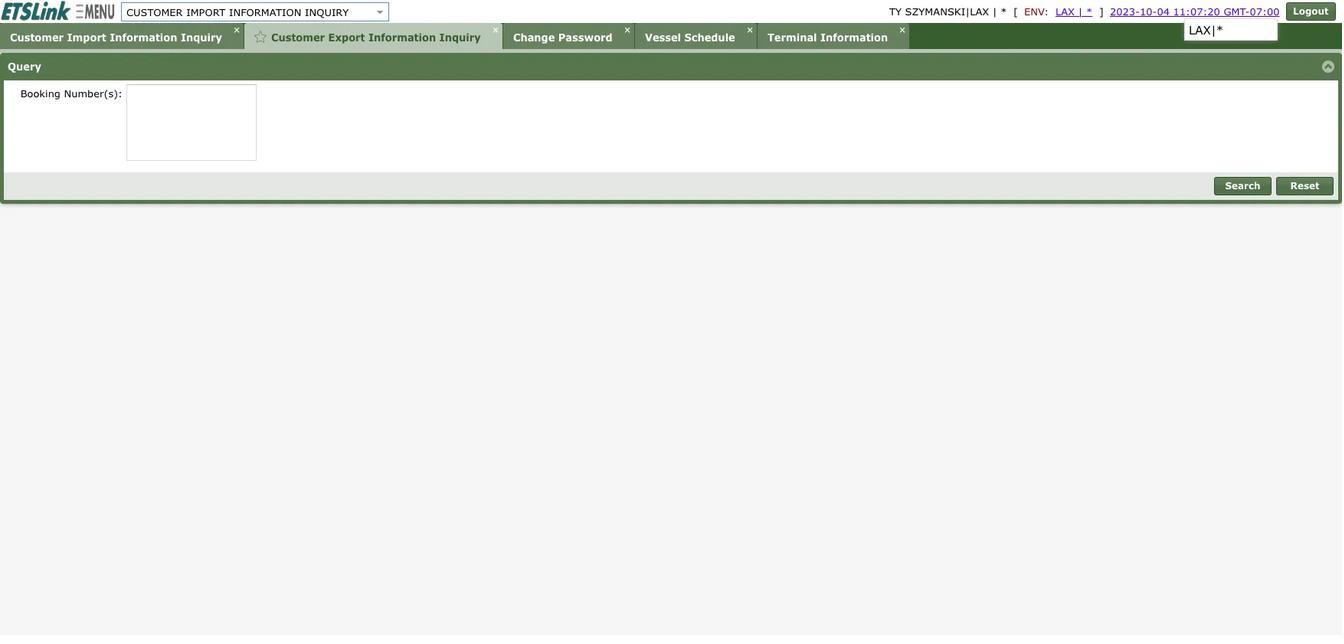 Task type: vqa. For each thing, say whether or not it's contained in the screenshot.
LAX|* link
yes



Task type: locate. For each thing, give the bounding box(es) containing it.
customer export information inquiry
[[271, 31, 481, 44]]

inquiry left change on the top of page
[[440, 31, 481, 44]]

information
[[110, 31, 177, 44], [369, 31, 436, 44], [821, 31, 889, 44]]

customer for customer export information inquiry
[[271, 31, 325, 44]]

customer left export
[[271, 31, 325, 44]]

schedule
[[685, 31, 736, 44]]

2 horizontal spatial information
[[821, 31, 889, 44]]

*
[[1001, 5, 1008, 18], [1087, 5, 1093, 18]]

information right terminal
[[821, 31, 889, 44]]

3 information from the left
[[821, 31, 889, 44]]

04
[[1158, 5, 1170, 18]]

ty
[[890, 5, 902, 18]]

customer
[[10, 31, 64, 44], [271, 31, 325, 44]]

vessel schedule link
[[635, 23, 757, 49]]

1 | from the left
[[993, 5, 998, 18]]

2 information from the left
[[369, 31, 436, 44]]

1 inquiry from the left
[[181, 31, 222, 44]]

0 horizontal spatial customer
[[10, 31, 64, 44]]

* left [ on the right top of the page
[[1001, 5, 1008, 18]]

[
[[1014, 5, 1019, 18]]

vessel schedule
[[645, 31, 736, 44]]

2 customer from the left
[[271, 31, 325, 44]]

1 horizontal spatial information
[[369, 31, 436, 44]]

* left ]
[[1087, 5, 1093, 18]]

logout
[[1294, 5, 1329, 17]]

1 horizontal spatial inquiry
[[440, 31, 481, 44]]

1 customer from the left
[[10, 31, 64, 44]]

information right export
[[369, 31, 436, 44]]

0 horizontal spatial |
[[993, 5, 998, 18]]

| left [ on the right top of the page
[[993, 5, 998, 18]]

0 horizontal spatial inquiry
[[181, 31, 222, 44]]

1 horizontal spatial |
[[1079, 5, 1083, 18]]

logout link
[[1287, 2, 1336, 21]]

env:
[[1025, 5, 1049, 18]]

customer left import
[[10, 31, 64, 44]]

information right import
[[110, 31, 177, 44]]

2 inquiry from the left
[[440, 31, 481, 44]]

change password link
[[504, 23, 634, 49]]

1 information from the left
[[110, 31, 177, 44]]

0 horizontal spatial *
[[1001, 5, 1008, 18]]

change
[[514, 31, 555, 44]]

| right lax
[[1079, 5, 1083, 18]]

inquiry down function text field
[[181, 31, 222, 44]]

2023-
[[1111, 5, 1140, 18]]

inquiry
[[181, 31, 222, 44], [440, 31, 481, 44]]

0 horizontal spatial information
[[110, 31, 177, 44]]

10-
[[1140, 5, 1158, 18]]

1 horizontal spatial *
[[1087, 5, 1093, 18]]

1 horizontal spatial customer
[[271, 31, 325, 44]]

vessel
[[645, 31, 681, 44]]

|
[[993, 5, 998, 18], [1079, 5, 1083, 18]]



Task type: describe. For each thing, give the bounding box(es) containing it.
szymanski|lax
[[906, 5, 990, 18]]

inquiry for customer export information inquiry
[[440, 31, 481, 44]]

information for import
[[110, 31, 177, 44]]

2 | from the left
[[1079, 5, 1083, 18]]

customer import information inquiry link
[[0, 23, 244, 49]]

1 * from the left
[[1001, 5, 1008, 18]]

customer export information inquiry link
[[245, 23, 503, 49]]

lax|* link
[[1186, 19, 1278, 40]]

2 * from the left
[[1087, 5, 1093, 18]]

password
[[559, 31, 613, 44]]

11:07:20
[[1174, 5, 1221, 18]]

ty szymanski|lax | * [ env: lax | * ] 2023-10-04 11:07:20 gmt-07:00
[[890, 5, 1280, 18]]

Function text field
[[122, 3, 372, 21]]

terminal information
[[768, 31, 889, 44]]

07:00
[[1250, 5, 1280, 18]]

lax
[[1056, 5, 1075, 18]]

]
[[1100, 5, 1104, 18]]

export
[[328, 31, 365, 44]]

import
[[67, 31, 106, 44]]

gmt-
[[1224, 5, 1250, 18]]

information for export
[[369, 31, 436, 44]]

lax|*
[[1190, 23, 1224, 37]]

terminal information link
[[758, 23, 910, 49]]

change password
[[514, 31, 613, 44]]

inquiry for customer import information inquiry
[[181, 31, 222, 44]]

terminal
[[768, 31, 817, 44]]

customer for customer import information inquiry
[[10, 31, 64, 44]]

customer import information inquiry
[[10, 31, 222, 44]]



